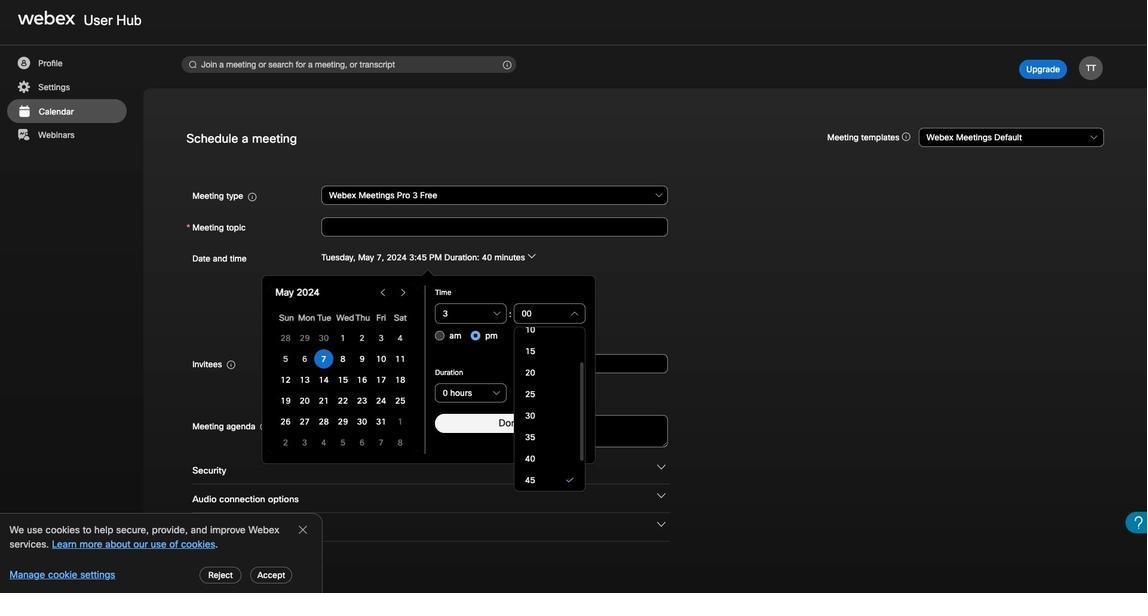 Task type: vqa. For each thing, say whether or not it's contained in the screenshot.
Close Icon
yes



Task type: locate. For each thing, give the bounding box(es) containing it.
ng down image up ng down icon
[[658, 463, 666, 472]]

mds people circle_filled image
[[16, 56, 31, 71]]

None text field
[[322, 217, 668, 237], [322, 415, 668, 448], [322, 217, 668, 237], [322, 415, 668, 448]]

mds webinar_filled image
[[16, 128, 31, 142]]

selected element
[[322, 355, 327, 364]]

1 ng down image from the top
[[658, 463, 666, 472]]

option group
[[435, 325, 498, 347]]

1 vertical spatial ng down image
[[658, 521, 666, 529]]

mds meetings_filled image
[[17, 105, 32, 119]]

group
[[187, 247, 1105, 314], [435, 325, 462, 347], [471, 325, 498, 347]]

ng down image down ng down icon
[[658, 521, 666, 529]]

ng down image
[[658, 463, 666, 472], [658, 521, 666, 529]]

application
[[262, 270, 596, 464]]

mds webex helix filled image
[[16, 521, 31, 535]]

0 vertical spatial ng down image
[[658, 463, 666, 472]]

Join a meeting or search for a meeting, or transcript text field
[[182, 56, 517, 73]]

mds content download_filled image
[[16, 545, 31, 559]]

None field
[[322, 185, 669, 206]]

None text field
[[435, 304, 507, 324], [514, 304, 586, 324], [435, 304, 507, 324], [514, 304, 586, 324]]

ng help active image
[[16, 569, 29, 580]]

list box
[[519, 276, 580, 534]]



Task type: describe. For each thing, give the bounding box(es) containing it.
mds settings_filled image
[[16, 80, 31, 94]]

tuesday, may 7, 2024 grid
[[276, 307, 410, 454]]

2 ng down image from the top
[[658, 521, 666, 529]]

ng down image
[[658, 492, 666, 500]]

cisco webex image
[[18, 11, 75, 25]]

close image
[[298, 525, 308, 536]]

arrow image
[[528, 252, 536, 260]]



